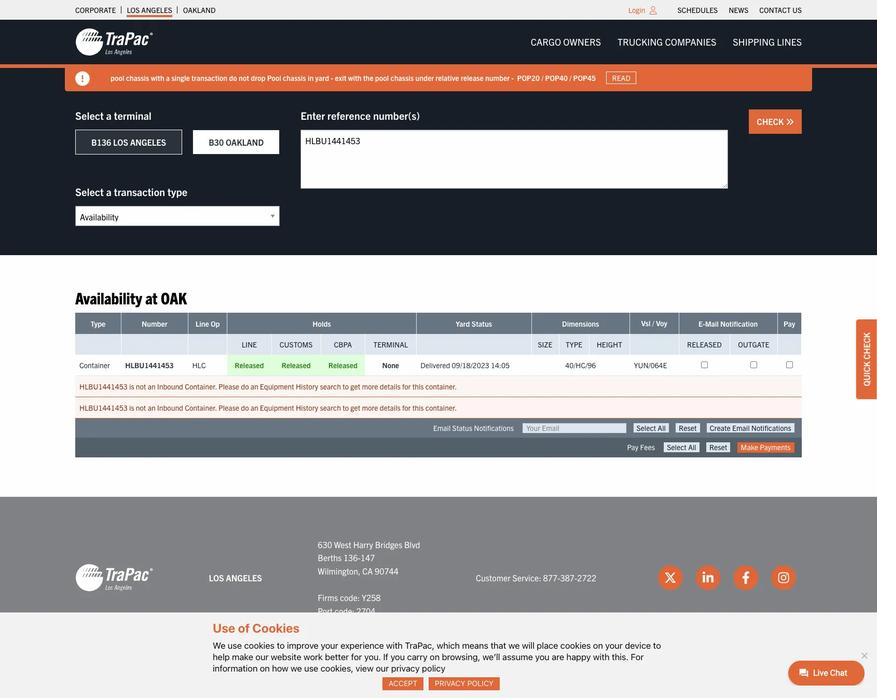 Task type: vqa. For each thing, say whether or not it's contained in the screenshot.
rightmost 'pool'
yes



Task type: locate. For each thing, give the bounding box(es) containing it.
1 inbound from the top
[[157, 382, 183, 392]]

wilmington,
[[318, 566, 360, 576]]

line op
[[196, 319, 220, 329]]

a for transaction
[[106, 185, 112, 198]]

1 vertical spatial use
[[304, 664, 318, 674]]

1 container. from the top
[[185, 382, 217, 392]]

pool right the
[[375, 73, 389, 82]]

with left single
[[151, 73, 164, 82]]

oakland right b30
[[226, 137, 264, 147]]

0 horizontal spatial cookies
[[244, 641, 275, 651]]

- left exit
[[331, 73, 333, 82]]

0 horizontal spatial los angeles
[[127, 5, 172, 15]]

1 horizontal spatial we
[[508, 641, 520, 651]]

history
[[296, 382, 318, 392], [296, 403, 318, 413]]

1 vertical spatial code:
[[335, 606, 355, 616]]

voy
[[656, 319, 667, 328]]

0 vertical spatial is
[[129, 382, 134, 392]]

code:
[[340, 593, 360, 603], [335, 606, 355, 616]]

quick check
[[862, 333, 872, 387]]

None button
[[633, 424, 669, 433], [676, 424, 700, 433], [707, 424, 794, 433], [664, 443, 699, 452], [706, 443, 730, 452], [633, 424, 669, 433], [676, 424, 700, 433], [707, 424, 794, 433], [664, 443, 699, 452], [706, 443, 730, 452]]

view
[[356, 664, 374, 674]]

on left device on the right bottom of page
[[593, 641, 603, 651]]

your up this.
[[605, 641, 623, 651]]

check
[[757, 116, 786, 127], [862, 333, 872, 360]]

0 horizontal spatial check
[[757, 116, 786, 127]]

type down dimensions
[[566, 340, 582, 349]]

work
[[304, 652, 323, 663]]

0 horizontal spatial type
[[91, 319, 106, 329]]

1 vertical spatial please
[[219, 403, 239, 413]]

line left op
[[196, 319, 209, 329]]

1 more from the top
[[362, 382, 378, 392]]

2 more from the top
[[362, 403, 378, 413]]

dimensions
[[562, 319, 599, 329]]

b30 oakland
[[209, 137, 264, 147]]

0 horizontal spatial your
[[321, 641, 338, 651]]

transaction right single
[[192, 73, 227, 82]]

privacy down happy
[[556, 671, 584, 680]]

1 chassis from the left
[[126, 73, 149, 82]]

solid image inside check button
[[786, 118, 794, 126]]

1 horizontal spatial chassis
[[283, 73, 306, 82]]

1 horizontal spatial on
[[430, 652, 440, 663]]

contact us
[[759, 5, 802, 15]]

1 vertical spatial more
[[362, 403, 378, 413]]

0 vertical spatial container.
[[185, 382, 217, 392]]

0 vertical spatial menu bar
[[672, 3, 807, 17]]

angeles
[[141, 5, 172, 15], [130, 137, 166, 147], [226, 573, 262, 583]]

enter
[[301, 109, 325, 122]]

1 vertical spatial container.
[[426, 403, 457, 413]]

solid image
[[75, 72, 90, 86], [786, 118, 794, 126]]

transaction
[[192, 73, 227, 82], [114, 185, 165, 198]]

2 cookies from the left
[[560, 641, 591, 651]]

los angeles up of
[[209, 573, 262, 583]]

customer
[[476, 573, 511, 583]]

harry
[[353, 540, 373, 550]]

all rights reserved. trapac llc © 2023
[[264, 671, 410, 680]]

0 vertical spatial our
[[256, 652, 269, 663]]

0 vertical spatial not
[[239, 73, 249, 82]]

chassis left under
[[391, 73, 414, 82]]

light image
[[650, 6, 657, 15]]

2 container. from the top
[[426, 403, 457, 413]]

/ left pop45
[[569, 73, 572, 82]]

blvd
[[404, 540, 420, 550]]

0 vertical spatial more
[[362, 382, 378, 392]]

630
[[318, 540, 332, 550]]

los up use
[[209, 573, 224, 583]]

our down if
[[376, 664, 389, 674]]

container.
[[185, 382, 217, 392], [185, 403, 217, 413]]

number(s)
[[373, 109, 420, 122]]

los right corporate
[[127, 5, 140, 15]]

ca
[[362, 566, 373, 576]]

2 hlbu1441453 is not an inbound container. please do an equipment history search to get more details for this container. from the top
[[79, 403, 457, 413]]

0 vertical spatial details
[[380, 382, 401, 392]]

a
[[166, 73, 170, 82], [106, 109, 112, 122], [106, 185, 112, 198]]

40/hc/96
[[565, 361, 596, 370]]

are
[[552, 652, 564, 663]]

2 & from the left
[[549, 671, 554, 680]]

2 vertical spatial do
[[241, 403, 249, 413]]

0 horizontal spatial pool
[[111, 73, 124, 82]]

0 horizontal spatial transaction
[[114, 185, 165, 198]]

cookies up make
[[244, 641, 275, 651]]

Your Email email field
[[523, 424, 627, 434]]

1 vertical spatial los angeles image
[[75, 564, 153, 593]]

2 equipment from the top
[[260, 403, 294, 413]]

cookies up happy
[[560, 641, 591, 651]]

on left how
[[260, 664, 270, 674]]

pay for pay
[[784, 319, 795, 329]]

1 history from the top
[[296, 382, 318, 392]]

banner
[[0, 20, 877, 91]]

pool up select a terminal
[[111, 73, 124, 82]]

menu bar down light image
[[522, 32, 810, 53]]

/ left pop40
[[541, 73, 544, 82]]

1 vertical spatial line
[[242, 340, 257, 349]]

status right email
[[452, 424, 472, 433]]

delivered 09/18/2023 14:05
[[421, 361, 510, 370]]

1 horizontal spatial pay
[[784, 319, 795, 329]]

type down availability
[[91, 319, 106, 329]]

1 vertical spatial get
[[350, 403, 360, 413]]

select a terminal
[[75, 109, 151, 122]]

0 vertical spatial transaction
[[192, 73, 227, 82]]

quick check link
[[856, 320, 877, 400]]

pay for pay fees
[[627, 443, 638, 452]]

happy
[[567, 652, 591, 663]]

1 horizontal spatial line
[[242, 340, 257, 349]]

a left terminal at the left top
[[106, 109, 112, 122]]

1 details from the top
[[380, 382, 401, 392]]

1 vertical spatial inbound
[[157, 403, 183, 413]]

1 vertical spatial is
[[129, 403, 134, 413]]

login
[[628, 5, 645, 15]]

chassis up terminal at the left top
[[126, 73, 149, 82]]

container. up email
[[426, 403, 457, 413]]

0 horizontal spatial we
[[291, 664, 302, 674]]

use down 'work'
[[304, 664, 318, 674]]

released down the customs at the left
[[282, 361, 311, 370]]

b30
[[209, 137, 224, 147]]

2023
[[393, 671, 410, 680]]

transaction left type
[[114, 185, 165, 198]]

None checkbox
[[786, 362, 793, 369]]

container. down delivered
[[426, 382, 457, 392]]

387-
[[560, 573, 577, 583]]

0 vertical spatial los angeles image
[[75, 28, 153, 57]]

our right make
[[256, 652, 269, 663]]

mail
[[705, 319, 719, 329]]

of
[[238, 622, 250, 636]]

1 vertical spatial transaction
[[114, 185, 165, 198]]

1 your from the left
[[321, 641, 338, 651]]

1 vertical spatial pay
[[627, 443, 638, 452]]

policy
[[467, 680, 494, 688]]

details
[[380, 382, 401, 392], [380, 403, 401, 413]]

1 vertical spatial check
[[862, 333, 872, 360]]

2 select from the top
[[75, 185, 104, 198]]

1 vertical spatial type
[[566, 340, 582, 349]]

do
[[229, 73, 237, 82], [241, 382, 249, 392], [241, 403, 249, 413]]

container
[[79, 361, 110, 370]]

None checkbox
[[701, 362, 708, 369], [750, 362, 757, 369], [701, 362, 708, 369], [750, 362, 757, 369]]

0 horizontal spatial our
[[256, 652, 269, 663]]

2 horizontal spatial chassis
[[391, 73, 414, 82]]

experience
[[341, 641, 384, 651]]

1 vertical spatial status
[[452, 424, 472, 433]]

code: up 2704
[[340, 593, 360, 603]]

1 vertical spatial solid image
[[786, 118, 794, 126]]

1 vertical spatial menu bar
[[522, 32, 810, 53]]

2 is from the top
[[129, 403, 134, 413]]

you
[[391, 652, 405, 663], [535, 652, 550, 663]]

los angeles
[[127, 5, 172, 15], [209, 573, 262, 583]]

1 horizontal spatial your
[[605, 641, 623, 651]]

use of cookies we use cookies to improve your experience with trapac, which means that we will place cookies on your device to help make our website work better for you. if you carry on browsing, we'll assume you are happy with this. for information on how we use cookies, view our privacy policy
[[213, 622, 661, 674]]

los
[[127, 5, 140, 15], [113, 137, 128, 147], [209, 573, 224, 583]]

your up better at the left bottom of page
[[321, 641, 338, 651]]

1 vertical spatial search
[[320, 403, 341, 413]]

0 vertical spatial this
[[412, 382, 424, 392]]

2 inbound from the top
[[157, 403, 183, 413]]

2 - from the left
[[511, 73, 514, 82]]

shipping
[[733, 36, 775, 48]]

0 vertical spatial check
[[757, 116, 786, 127]]

oakland right los angeles link
[[183, 5, 216, 15]]

0 vertical spatial oakland
[[183, 5, 216, 15]]

los angeles image
[[75, 28, 153, 57], [75, 564, 153, 593]]

3 chassis from the left
[[391, 73, 414, 82]]

select for select a terminal
[[75, 109, 104, 122]]

corporate
[[75, 5, 116, 15]]

0 horizontal spatial line
[[196, 319, 209, 329]]

1 horizontal spatial privacy
[[556, 671, 584, 680]]

1 equipment from the top
[[260, 382, 294, 392]]

&
[[457, 671, 462, 680], [549, 671, 554, 680]]

a left single
[[166, 73, 170, 82]]

147
[[361, 553, 375, 563]]

1 vertical spatial select
[[75, 185, 104, 198]]

legal terms & privacy link
[[502, 671, 584, 680]]

status right yard
[[472, 319, 492, 329]]

menu bar up shipping
[[672, 3, 807, 17]]

2 get from the top
[[350, 403, 360, 413]]

privacy down policy
[[435, 680, 465, 688]]

1 select from the top
[[75, 109, 104, 122]]

0 vertical spatial please
[[219, 382, 239, 392]]

for inside the use of cookies we use cookies to improve your experience with trapac, which means that we will place cookies on your device to help make our website work better for you. if you carry on browsing, we'll assume you are happy with this. for information on how we use cookies, view our privacy policy
[[351, 652, 362, 663]]

2 vertical spatial a
[[106, 185, 112, 198]]

1 horizontal spatial -
[[511, 73, 514, 82]]

/
[[541, 73, 544, 82], [569, 73, 572, 82], [652, 319, 654, 328]]

firms code:  y258 port code:  2704
[[318, 593, 381, 616]]

line left the customs at the left
[[242, 340, 257, 349]]

privacy
[[556, 671, 584, 680], [435, 680, 465, 688]]

oakland
[[183, 5, 216, 15], [226, 137, 264, 147]]

0 vertical spatial select
[[75, 109, 104, 122]]

on up policy
[[430, 652, 440, 663]]

menu bar
[[672, 3, 807, 17], [522, 32, 810, 53]]

make
[[741, 443, 758, 452]]

angeles down terminal at the left top
[[130, 137, 166, 147]]

1 you from the left
[[391, 652, 405, 663]]

1 vertical spatial do
[[241, 382, 249, 392]]

2 chassis from the left
[[283, 73, 306, 82]]

better
[[325, 652, 349, 663]]

1 vertical spatial los angeles
[[209, 573, 262, 583]]

cookies
[[252, 622, 300, 636]]

2 vertical spatial for
[[351, 652, 362, 663]]

0 vertical spatial line
[[196, 319, 209, 329]]

1 horizontal spatial type
[[566, 340, 582, 349]]

/ right vsl
[[652, 319, 654, 328]]

0 vertical spatial type
[[91, 319, 106, 329]]

1 vertical spatial for
[[402, 403, 411, 413]]

los angeles left oakland link
[[127, 5, 172, 15]]

pay left fees
[[627, 443, 638, 452]]

0 vertical spatial search
[[320, 382, 341, 392]]

we down website
[[291, 664, 302, 674]]

op
[[211, 319, 220, 329]]

0 vertical spatial hlbu1441453 is not an inbound container. please do an equipment history search to get more details for this container.
[[79, 382, 457, 392]]

- right the number on the right of page
[[511, 73, 514, 82]]

2 los angeles image from the top
[[75, 564, 153, 593]]

released down "cbpa"
[[328, 361, 358, 370]]

an
[[148, 382, 156, 392], [251, 382, 258, 392], [148, 403, 156, 413], [251, 403, 258, 413]]

chassis
[[126, 73, 149, 82], [283, 73, 306, 82], [391, 73, 414, 82]]

menu bar containing cargo owners
[[522, 32, 810, 53]]

1 horizontal spatial transaction
[[192, 73, 227, 82]]

cargo owners
[[531, 36, 601, 48]]

with left the
[[348, 73, 362, 82]]

0 vertical spatial code:
[[340, 593, 360, 603]]

1 vertical spatial this
[[412, 403, 424, 413]]

1 container. from the top
[[426, 382, 457, 392]]

with left this.
[[593, 652, 610, 663]]

we up 'assume'
[[508, 641, 520, 651]]

line for line op
[[196, 319, 209, 329]]

not inside banner
[[239, 73, 249, 82]]

the
[[363, 73, 374, 82]]

pool
[[267, 73, 281, 82]]

0 vertical spatial angeles
[[141, 5, 172, 15]]

chassis left in
[[283, 73, 306, 82]]

2 your from the left
[[605, 641, 623, 651]]

select up b136
[[75, 109, 104, 122]]

customs
[[280, 340, 313, 349]]

angeles up of
[[226, 573, 262, 583]]

we
[[508, 641, 520, 651], [291, 664, 302, 674]]

select down b136
[[75, 185, 104, 198]]

in
[[308, 73, 314, 82]]

2 vertical spatial on
[[260, 664, 270, 674]]

yard status
[[456, 319, 492, 329]]

angeles left oakland link
[[141, 5, 172, 15]]

accept
[[389, 680, 417, 688]]

0 horizontal spatial oakland
[[183, 5, 216, 15]]

status for email
[[452, 424, 472, 433]]

1 horizontal spatial oakland
[[226, 137, 264, 147]]

you right if
[[391, 652, 405, 663]]

0 vertical spatial los angeles
[[127, 5, 172, 15]]

device
[[625, 641, 651, 651]]

banner containing cargo owners
[[0, 20, 877, 91]]

1 get from the top
[[350, 382, 360, 392]]

use up make
[[228, 641, 242, 651]]

0 vertical spatial equipment
[[260, 382, 294, 392]]

policy
[[422, 664, 445, 674]]

you down the "place"
[[535, 652, 550, 663]]

which
[[437, 641, 460, 651]]

1 horizontal spatial los angeles
[[209, 573, 262, 583]]

a down b136
[[106, 185, 112, 198]]

at
[[145, 288, 158, 308]]

0 horizontal spatial privacy
[[435, 680, 465, 688]]

los right b136
[[113, 137, 128, 147]]

legal
[[502, 671, 523, 680]]

0 horizontal spatial pay
[[627, 443, 638, 452]]

1 hlbu1441453 is not an inbound container. please do an equipment history search to get more details for this container. from the top
[[79, 382, 457, 392]]

hlbu1441453
[[125, 361, 174, 370], [79, 382, 128, 392], [79, 403, 128, 413]]

2 vertical spatial hlbu1441453
[[79, 403, 128, 413]]

& right terms
[[549, 671, 554, 680]]

1 cookies from the left
[[244, 641, 275, 651]]

code: right port
[[335, 606, 355, 616]]

& right safety
[[457, 671, 462, 680]]

0 horizontal spatial on
[[260, 664, 270, 674]]

llc
[[372, 671, 384, 680]]

pay right "notification"
[[784, 319, 795, 329]]

1 vertical spatial container.
[[185, 403, 217, 413]]

email status notifications
[[433, 424, 514, 433]]

1 horizontal spatial pool
[[375, 73, 389, 82]]

will
[[522, 641, 535, 651]]

footer
[[0, 497, 877, 692]]

0 vertical spatial get
[[350, 382, 360, 392]]

line for line
[[242, 340, 257, 349]]

0 vertical spatial pay
[[784, 319, 795, 329]]

0 vertical spatial container.
[[426, 382, 457, 392]]

2 horizontal spatial on
[[593, 641, 603, 651]]

1 horizontal spatial solid image
[[786, 118, 794, 126]]

no image
[[859, 651, 869, 661]]

information
[[213, 664, 258, 674]]

how
[[272, 664, 288, 674]]

hlbu1441453 is not an inbound container. please do an equipment history search to get more details for this container.
[[79, 382, 457, 392], [79, 403, 457, 413]]

0 horizontal spatial &
[[457, 671, 462, 680]]

0 horizontal spatial you
[[391, 652, 405, 663]]

1 vertical spatial equipment
[[260, 403, 294, 413]]

contact
[[759, 5, 791, 15]]



Task type: describe. For each thing, give the bounding box(es) containing it.
us
[[793, 5, 802, 15]]

shipping lines
[[733, 36, 802, 48]]

0 horizontal spatial /
[[541, 73, 544, 82]]

contact us link
[[759, 3, 802, 17]]

help
[[213, 652, 230, 663]]

2 horizontal spatial /
[[652, 319, 654, 328]]

companies
[[665, 36, 716, 48]]

check inside the quick check link
[[862, 333, 872, 360]]

make payments link
[[737, 443, 794, 453]]

0 vertical spatial for
[[402, 382, 411, 392]]

assume
[[502, 652, 533, 663]]

877-
[[543, 573, 560, 583]]

1 los angeles image from the top
[[75, 28, 153, 57]]

height
[[597, 340, 622, 349]]

1 vertical spatial oakland
[[226, 137, 264, 147]]

1 vertical spatial not
[[136, 382, 146, 392]]

vsl
[[641, 319, 651, 328]]

14:05
[[491, 361, 510, 370]]

you.
[[364, 652, 381, 663]]

make
[[232, 652, 253, 663]]

menu bar inside banner
[[522, 32, 810, 53]]

2 container. from the top
[[185, 403, 217, 413]]

size
[[538, 340, 552, 349]]

angeles inside los angeles link
[[141, 5, 172, 15]]

fees
[[640, 443, 655, 452]]

Enter reference number(s) text field
[[301, 130, 728, 189]]

pop40
[[545, 73, 568, 82]]

berths
[[318, 553, 342, 563]]

1 is from the top
[[129, 382, 134, 392]]

0 vertical spatial hlbu1441453
[[125, 361, 174, 370]]

yard
[[456, 319, 470, 329]]

2 vertical spatial los
[[209, 573, 224, 583]]

terminal
[[373, 340, 408, 349]]

2 details from the top
[[380, 403, 401, 413]]

0 vertical spatial use
[[228, 641, 242, 651]]

hlc
[[192, 361, 206, 370]]

lines
[[777, 36, 802, 48]]

0 vertical spatial los
[[127, 5, 140, 15]]

cargo
[[531, 36, 561, 48]]

transaction inside banner
[[192, 73, 227, 82]]

2 this from the top
[[412, 403, 424, 413]]

1 vertical spatial we
[[291, 664, 302, 674]]

trucking companies link
[[609, 32, 725, 53]]

2 search from the top
[[320, 403, 341, 413]]

port
[[318, 606, 333, 616]]

e-
[[699, 319, 705, 329]]

released right "hlc"
[[235, 361, 264, 370]]

release
[[461, 73, 484, 82]]

schedules link
[[678, 3, 718, 17]]

1 vertical spatial angeles
[[130, 137, 166, 147]]

1 please from the top
[[219, 382, 239, 392]]

e-mail notification
[[699, 319, 758, 329]]

a inside banner
[[166, 73, 170, 82]]

make payments
[[741, 443, 791, 452]]

service:
[[512, 573, 541, 583]]

means
[[462, 641, 488, 651]]

website
[[271, 652, 301, 663]]

status for yard
[[472, 319, 492, 329]]

2 vertical spatial angeles
[[226, 573, 262, 583]]

news
[[729, 5, 749, 15]]

terms
[[525, 671, 548, 680]]

select a transaction type
[[75, 185, 187, 198]]

b136
[[91, 137, 111, 147]]

corporate link
[[75, 3, 116, 17]]

check inside check button
[[757, 116, 786, 127]]

yard
[[315, 73, 329, 82]]

select for select a transaction type
[[75, 185, 104, 198]]

trapac
[[343, 671, 370, 680]]

1 vertical spatial on
[[430, 652, 440, 663]]

under
[[415, 73, 434, 82]]

2 you from the left
[[535, 652, 550, 663]]

pop45
[[573, 73, 596, 82]]

owners
[[563, 36, 601, 48]]

safety
[[430, 671, 455, 680]]

©
[[385, 671, 391, 680]]

single
[[171, 73, 190, 82]]

availability at oak
[[75, 288, 187, 308]]

carry
[[407, 652, 427, 663]]

2 vertical spatial not
[[136, 403, 146, 413]]

los angeles link
[[127, 3, 172, 17]]

notification
[[720, 319, 758, 329]]

1 vertical spatial our
[[376, 664, 389, 674]]

1 horizontal spatial use
[[304, 664, 318, 674]]

1 - from the left
[[331, 73, 333, 82]]

footer containing 630 west harry bridges blvd
[[0, 497, 877, 692]]

for
[[631, 652, 644, 663]]

terminal
[[114, 109, 151, 122]]

1 pool from the left
[[111, 73, 124, 82]]

1 horizontal spatial /
[[569, 73, 572, 82]]

1 search from the top
[[320, 382, 341, 392]]

pay fees
[[627, 443, 655, 452]]

1 vertical spatial los
[[113, 137, 128, 147]]

privacy policy link
[[429, 678, 500, 691]]

0 vertical spatial on
[[593, 641, 603, 651]]

cbpa
[[334, 340, 352, 349]]

a for terminal
[[106, 109, 112, 122]]

holds
[[313, 319, 331, 329]]

|
[[498, 671, 500, 680]]

with up if
[[386, 641, 403, 651]]

exit
[[335, 73, 346, 82]]

if
[[383, 652, 388, 663]]

enter reference number(s)
[[301, 109, 420, 122]]

rights
[[278, 671, 303, 680]]

released down e- at top
[[687, 340, 722, 349]]

1 this from the top
[[412, 382, 424, 392]]

this.
[[612, 652, 629, 663]]

90744
[[375, 566, 399, 576]]

outgate
[[738, 340, 769, 349]]

menu bar containing schedules
[[672, 3, 807, 17]]

security
[[464, 671, 497, 680]]

quick
[[862, 362, 872, 387]]

pop20
[[517, 73, 540, 82]]

y258
[[362, 593, 381, 603]]

0 vertical spatial we
[[508, 641, 520, 651]]

do inside banner
[[229, 73, 237, 82]]

safety & security | legal terms & privacy
[[430, 671, 584, 680]]

place
[[537, 641, 558, 651]]

2 please from the top
[[219, 403, 239, 413]]

none
[[382, 361, 399, 370]]

cargo owners link
[[522, 32, 609, 53]]

1 & from the left
[[457, 671, 462, 680]]

shipping lines link
[[725, 32, 810, 53]]

west
[[334, 540, 351, 550]]

oakland link
[[183, 3, 216, 17]]

2 pool from the left
[[375, 73, 389, 82]]

1 vertical spatial hlbu1441453
[[79, 382, 128, 392]]

2 history from the top
[[296, 403, 318, 413]]

0 vertical spatial solid image
[[75, 72, 90, 86]]

reserved.
[[305, 671, 342, 680]]



